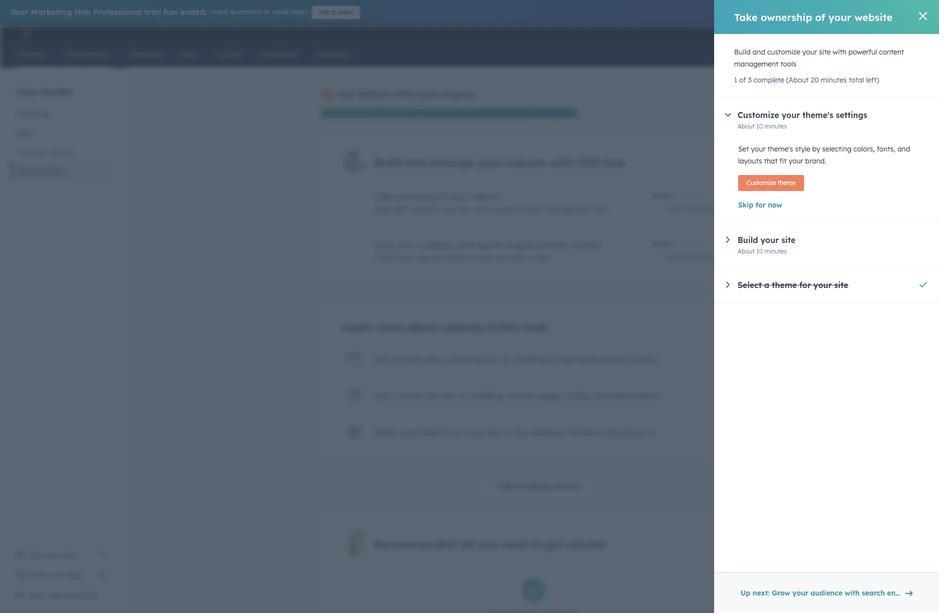 Task type: describe. For each thing, give the bounding box(es) containing it.
progress
[[440, 89, 475, 99]]

minutes right the 16
[[693, 253, 715, 261]]

learn more about website (cms) tools
[[341, 320, 548, 334]]

your inside customize your theme's settings about 10 minutes
[[782, 110, 800, 120]]

1
[[735, 76, 738, 85]]

a left the quick
[[442, 354, 447, 364]]

with inside button
[[845, 589, 860, 598]]

find
[[445, 427, 463, 437]]

customize theme link
[[739, 175, 804, 191]]

1 horizontal spatial to
[[460, 391, 468, 401]]

engine- inside button
[[888, 589, 914, 598]]

hubspot image
[[18, 27, 30, 39]]

total
[[849, 76, 865, 85]]

management inside 'take ownership of your website build and customize your site with powerful content management tools'
[[546, 205, 591, 214]]

grow your audience with search engine-friendly content button
[[374, 240, 645, 250]]

close image
[[916, 9, 924, 17]]

notifications image
[[862, 30, 871, 39]]

site inside build and customize your site with powerful content management tools
[[819, 48, 831, 57]]

0 vertical spatial website
[[358, 89, 390, 99]]

16
[[685, 253, 691, 261]]

2 horizontal spatial (cms)
[[487, 320, 519, 334]]

view your plan
[[28, 551, 77, 560]]

help button
[[824, 25, 841, 41]]

[object object] complete progress bar for take ownership of your website
[[651, 194, 671, 197]]

0 vertical spatial started
[[391, 354, 420, 364]]

1 horizontal spatial started
[[567, 537, 606, 551]]

trial
[[145, 7, 161, 17]]

need
[[374, 427, 395, 437]]

0 vertical spatial marketing
[[31, 7, 72, 17]]

customize for theme
[[747, 179, 776, 187]]

more
[[376, 320, 404, 334]]

team
[[66, 571, 83, 580]]

settings link
[[843, 28, 856, 38]]

and inside build and customize your site with powerful content management tools
[[753, 48, 766, 57]]

website right performing
[[626, 354, 656, 364]]

cms
[[576, 156, 600, 170]]

tools up 'your website (cms) tools progress' progress bar
[[418, 89, 438, 99]]

and inside set your theme's style by selecting colors, fonts, and layouts that fit your brand.
[[898, 145, 911, 154]]

have
[[211, 8, 228, 17]]

creating
[[513, 354, 547, 364]]

hide
[[497, 481, 513, 490]]

some
[[398, 427, 419, 437]]

site inside grow your audience with search engine-friendly content publish your site and attract visitors with your content
[[416, 253, 428, 262]]

get
[[545, 537, 563, 551]]

skip
[[739, 201, 754, 210]]

website inside dialog
[[855, 11, 893, 23]]

a right "find"
[[465, 427, 470, 437]]

ownership for take ownership of your website
[[761, 11, 813, 23]]

0 vertical spatial demo
[[638, 391, 661, 401]]

your inside button
[[793, 589, 809, 598]]

customer service button
[[10, 143, 112, 162]]

get a hands-on intro to building website pages in this interactive demo
[[374, 391, 661, 401]]

and inside 'take ownership of your website build and customize your site with powerful content management tools'
[[393, 205, 405, 214]]

ended.
[[180, 7, 207, 17]]

0 vertical spatial (cms)
[[392, 89, 416, 99]]

your website (cms) tools progress
[[337, 89, 475, 99]]

0 vertical spatial caret image
[[725, 113, 732, 117]]

site inside 'take ownership of your website build and customize your site with powerful content management tools'
[[459, 205, 471, 214]]

about
[[407, 320, 439, 334]]

your for your website (cms) tools progress
[[337, 89, 356, 99]]

start overview demo link
[[10, 585, 112, 605]]

this
[[576, 391, 590, 401]]

greg robinson image
[[883, 29, 892, 38]]

left)
[[866, 76, 880, 85]]

selecting
[[823, 145, 852, 154]]

skip for now button
[[739, 199, 916, 211]]

your marketing hub professional trial has ended. have questions or need help?
[[10, 7, 308, 17]]

sales inside user guide views element
[[16, 129, 33, 138]]

minutes inside build your site about 10 minutes
[[765, 248, 787, 255]]

website inside 'take ownership of your website build and customize your site with powerful content management tools'
[[471, 191, 501, 201]]

marketplaces button
[[801, 25, 822, 41]]

engine- inside grow your audience with search engine-friendly content publish your site and attract visitors with your content
[[506, 240, 537, 250]]

website (cms) button
[[10, 162, 112, 181]]

10 inside build your site about 10 minutes
[[757, 248, 763, 255]]

directory
[[608, 427, 645, 437]]

and inside grow your audience with search engine-friendly content publish your site and attract visitors with your content
[[430, 253, 443, 262]]

customize for your
[[738, 110, 780, 120]]

left for take ownership of your website
[[717, 205, 726, 212]]

of for take ownership of your website build and customize your site with powerful content management tools
[[439, 191, 447, 201]]

performing
[[578, 354, 623, 364]]

view
[[28, 551, 44, 560]]

service
[[50, 148, 74, 157]]

plan
[[62, 551, 77, 560]]

your inside button
[[49, 571, 64, 580]]

hubspot link
[[12, 27, 38, 39]]

site inside build your site about 10 minutes
[[782, 235, 796, 245]]

attract
[[445, 253, 467, 262]]

build and manage your website with cms hub
[[374, 156, 626, 170]]

your inside build your site about 10 minutes
[[761, 235, 779, 245]]

1 vertical spatial need
[[501, 537, 528, 551]]

(about
[[787, 76, 809, 85]]

management inside build and customize your site with powerful content management tools
[[735, 60, 779, 69]]

minutes inside customize your theme's settings about 10 minutes
[[765, 123, 787, 130]]

take ownership of your website dialog
[[715, 0, 940, 613]]

1 of 3 complete (about 20 minutes total left)
[[735, 76, 880, 85]]

2 link opens in a new window image from the top
[[99, 551, 106, 559]]

1 link opens in a new window image from the top
[[647, 428, 654, 440]]

all
[[461, 537, 475, 551]]

theme's for settings
[[803, 110, 834, 120]]

about inside build your site about 10 minutes
[[738, 248, 755, 255]]

user guide
[[16, 85, 71, 98]]

or
[[264, 8, 271, 17]]

ownership for take ownership of your website build and customize your site with powerful content management tools
[[396, 191, 437, 201]]

build and customize your site with powerful content management tools
[[735, 48, 904, 69]]

next:
[[753, 589, 770, 598]]

overview
[[46, 591, 76, 600]]

invite
[[28, 571, 47, 580]]

talk
[[319, 9, 330, 16]]

music
[[894, 29, 912, 37]]

about 20 minutes left
[[666, 205, 726, 212]]

questions
[[230, 8, 262, 17]]

solutions
[[568, 427, 605, 437]]

Search HubSpot search field
[[799, 46, 922, 63]]

invite your team
[[28, 571, 83, 580]]

content inside 'take ownership of your website build and customize your site with powerful content management tools'
[[519, 205, 544, 214]]

to inside button
[[331, 9, 337, 16]]

need some help? find a partner in the hubspot solutions directory link
[[374, 427, 656, 440]]

build inside 'take ownership of your website build and customize your site with powerful content management tools'
[[374, 205, 391, 214]]

about 16 minutes left
[[666, 253, 726, 261]]

tools inside build and customize your site with powerful content management tools
[[781, 60, 797, 69]]

colors,
[[854, 145, 875, 154]]

hide completed sections
[[497, 481, 582, 490]]

intro
[[439, 391, 458, 401]]

sections
[[553, 481, 582, 490]]

minutes left skip
[[693, 205, 715, 212]]

start
[[28, 591, 45, 600]]

grow inside grow your audience with search engine-friendly content publish your site and attract visitors with your content
[[374, 240, 395, 250]]

caret image inside select a theme for your site dropdown button
[[727, 282, 730, 288]]

pages
[[539, 391, 563, 401]]

sales button
[[10, 124, 112, 143]]

build for build and manage your website with cms hub
[[374, 156, 402, 170]]

customize theme
[[747, 179, 796, 187]]

get for get a hands-on intro to building website pages in this interactive demo
[[374, 391, 388, 401]]

manage
[[429, 156, 474, 170]]

that
[[764, 157, 778, 166]]

grow your audience with search engine-friendly content publish your site and attract visitors with your content
[[374, 240, 600, 262]]

build your site about 10 minutes
[[738, 235, 796, 255]]

take ownership of your website
[[735, 11, 893, 23]]

get started with a quick lesson on creating a high-performing website
[[374, 354, 656, 364]]



Task type: locate. For each thing, give the bounding box(es) containing it.
help? left talk
[[291, 8, 308, 17]]

0 horizontal spatial for
[[756, 201, 766, 210]]

friendly inside grow your audience with search engine-friendly content publish your site and attract visitors with your content
[[537, 240, 568, 250]]

1 left from the top
[[717, 205, 726, 212]]

1 vertical spatial website
[[16, 167, 42, 176]]

need
[[272, 8, 289, 17], [501, 537, 528, 551]]

hubspot
[[531, 427, 566, 437]]

1 vertical spatial to
[[460, 391, 468, 401]]

caret image
[[725, 113, 732, 117], [727, 282, 730, 288]]

1 vertical spatial marketing
[[16, 110, 49, 119]]

start overview demo
[[28, 591, 97, 600]]

1 vertical spatial engine-
[[888, 589, 914, 598]]

close image
[[920, 12, 928, 20]]

in left this
[[566, 391, 573, 401]]

minutes up that
[[765, 123, 787, 130]]

0 vertical spatial grow
[[374, 240, 395, 250]]

theme
[[778, 179, 796, 187], [772, 280, 797, 290]]

customize inside customize your theme's settings about 10 minutes
[[738, 110, 780, 120]]

1 horizontal spatial need
[[501, 537, 528, 551]]

0 horizontal spatial theme's
[[768, 145, 794, 154]]

0 vertical spatial to
[[331, 9, 337, 16]]

2 vertical spatial of
[[439, 191, 447, 201]]

menu containing music
[[726, 25, 928, 41]]

sales right talk
[[339, 9, 354, 16]]

started down more
[[391, 354, 420, 364]]

your
[[829, 11, 852, 23], [803, 48, 817, 57], [782, 110, 800, 120], [751, 145, 766, 154], [477, 156, 502, 170], [789, 157, 804, 166], [450, 191, 468, 201], [443, 205, 457, 214], [761, 235, 779, 245], [398, 240, 416, 250], [400, 253, 414, 262], [511, 253, 525, 262], [814, 280, 832, 290], [46, 551, 61, 560], [49, 571, 64, 580], [793, 589, 809, 598]]

lesson
[[474, 354, 499, 364]]

view your plan link
[[10, 545, 112, 565]]

0 horizontal spatial ownership
[[396, 191, 437, 201]]

sales
[[339, 9, 354, 16], [16, 129, 33, 138]]

2 [object object] complete progress bar from the top
[[651, 243, 671, 246]]

website inside button
[[16, 167, 42, 176]]

2 left from the top
[[717, 253, 726, 261]]

need inside the your marketing hub professional trial has ended. have questions or need help?
[[272, 8, 289, 17]]

audience inside grow your audience with search engine-friendly content publish your site and attract visitors with your content
[[419, 240, 455, 250]]

has
[[164, 7, 178, 17]]

0 vertical spatial sales
[[339, 9, 354, 16]]

0 vertical spatial of
[[816, 11, 826, 23]]

demo right interactive
[[638, 391, 661, 401]]

site
[[819, 48, 831, 57], [459, 205, 471, 214], [782, 235, 796, 245], [416, 253, 428, 262], [835, 280, 849, 290]]

20 up the 16
[[684, 205, 691, 212]]

get a hands-on intro to building website pages in this interactive demo link
[[374, 391, 661, 401]]

professional
[[93, 7, 142, 17]]

1 vertical spatial customize
[[747, 179, 776, 187]]

2 horizontal spatial to
[[531, 537, 542, 551]]

0 horizontal spatial your
[[10, 7, 28, 17]]

help? left "find"
[[421, 427, 443, 437]]

0 horizontal spatial 20
[[684, 205, 691, 212]]

33% up about 20 minutes left
[[715, 192, 726, 199]]

0 vertical spatial search
[[477, 240, 504, 250]]

theme right "select"
[[772, 280, 797, 290]]

a inside dialog
[[765, 280, 770, 290]]

your
[[10, 7, 28, 17], [337, 89, 356, 99]]

theme's for style
[[768, 145, 794, 154]]

1 vertical spatial 33%
[[715, 240, 726, 248]]

customer service
[[16, 148, 74, 157]]

visitors
[[469, 253, 493, 262]]

get down more
[[374, 354, 388, 364]]

theme's inside customize your theme's settings about 10 minutes
[[803, 110, 834, 120]]

0 horizontal spatial friendly
[[537, 240, 568, 250]]

1 vertical spatial get
[[374, 391, 388, 401]]

1 vertical spatial started
[[567, 537, 606, 551]]

33% for take ownership of your website
[[715, 192, 726, 199]]

0 horizontal spatial in
[[506, 427, 513, 437]]

10 up layouts
[[757, 123, 763, 130]]

0 horizontal spatial search
[[477, 240, 504, 250]]

management
[[735, 60, 779, 69], [546, 205, 591, 214]]

of down manage
[[439, 191, 447, 201]]

theme down fit
[[778, 179, 796, 187]]

customize
[[738, 110, 780, 120], [747, 179, 776, 187]]

1 horizontal spatial management
[[735, 60, 779, 69]]

1 horizontal spatial customize
[[768, 48, 801, 57]]

tools inside 'take ownership of your website build and customize your site with powerful content management tools'
[[593, 205, 609, 214]]

menu item
[[779, 25, 781, 41]]

0 horizontal spatial to
[[331, 9, 337, 16]]

tools up '(about'
[[781, 60, 797, 69]]

fonts,
[[877, 145, 896, 154]]

0 horizontal spatial need
[[272, 8, 289, 17]]

1 horizontal spatial search
[[862, 589, 885, 598]]

with
[[833, 48, 847, 57], [550, 156, 573, 170], [473, 205, 487, 214], [458, 240, 475, 250], [495, 253, 509, 262], [422, 354, 439, 364], [845, 589, 860, 598]]

2 10 from the top
[[757, 248, 763, 255]]

of right 1 on the top right of page
[[740, 76, 746, 85]]

user
[[16, 85, 39, 98]]

take inside dialog
[[735, 11, 758, 23]]

get for get started with a quick lesson on creating a high-performing website
[[374, 354, 388, 364]]

left
[[717, 205, 726, 212], [717, 253, 726, 261]]

friendly
[[537, 240, 568, 250], [914, 589, 940, 598]]

ownership
[[761, 11, 813, 23], [396, 191, 437, 201]]

customize down 3
[[738, 110, 780, 120]]

marketing button
[[10, 105, 112, 124]]

with inside 'take ownership of your website build and customize your site with powerful content management tools'
[[473, 205, 487, 214]]

high-
[[557, 354, 578, 364]]

powerful down take ownership of your website button at the top of the page
[[489, 205, 517, 214]]

complete
[[754, 76, 785, 85]]

1 horizontal spatial powerful
[[849, 48, 877, 57]]

invite your team button
[[10, 565, 112, 585]]

minutes
[[821, 76, 847, 85], [765, 123, 787, 130], [693, 205, 715, 212], [765, 248, 787, 255], [693, 253, 715, 261]]

0 horizontal spatial help?
[[291, 8, 308, 17]]

marketplaces image
[[807, 30, 816, 39]]

of inside 'take ownership of your website build and customize your site with powerful content management tools'
[[439, 191, 447, 201]]

for inside button
[[756, 201, 766, 210]]

10 inside customize your theme's settings about 10 minutes
[[757, 123, 763, 130]]

1 vertical spatial hub
[[603, 156, 626, 170]]

on right lesson in the right of the page
[[501, 354, 511, 364]]

take ownership of your website build and customize your site with powerful content management tools
[[374, 191, 609, 214]]

link opens in a new window image
[[647, 428, 654, 440], [647, 430, 654, 437]]

powerful inside build and customize your site with powerful content management tools
[[849, 48, 877, 57]]

build for build and customize your site with powerful content management tools
[[735, 48, 751, 57]]

0 vertical spatial theme's
[[803, 110, 834, 120]]

0 vertical spatial 20
[[811, 76, 819, 85]]

1 vertical spatial caret image
[[727, 282, 730, 288]]

up
[[741, 589, 751, 598]]

0 horizontal spatial website
[[16, 167, 42, 176]]

0 vertical spatial get
[[374, 354, 388, 364]]

0 vertical spatial ownership
[[761, 11, 813, 23]]

take for take ownership of your website build and customize your site with powerful content management tools
[[374, 191, 393, 201]]

calling icon image
[[786, 29, 795, 38]]

marketing down user on the top of page
[[16, 110, 49, 119]]

0 vertical spatial theme
[[778, 179, 796, 187]]

ownership up calling icon popup button in the top of the page
[[761, 11, 813, 23]]

20 right '(about'
[[811, 76, 819, 85]]

recommended:
[[374, 537, 458, 551]]

of up the marketplaces popup button at the right
[[816, 11, 826, 23]]

your for your marketing hub professional trial has ended. have questions or need help?
[[10, 7, 28, 17]]

take inside 'take ownership of your website build and customize your site with powerful content management tools'
[[374, 191, 393, 201]]

minutes left "total"
[[821, 76, 847, 85]]

0 vertical spatial management
[[735, 60, 779, 69]]

with inside build and customize your site with powerful content management tools
[[833, 48, 847, 57]]

customer
[[16, 148, 48, 157]]

completed
[[515, 481, 551, 490]]

0 vertical spatial customize
[[768, 48, 801, 57]]

audience inside button
[[811, 589, 843, 598]]

need some help? find a partner in the hubspot solutions directory
[[374, 427, 645, 437]]

a
[[765, 280, 770, 290], [442, 354, 447, 364], [549, 354, 555, 364], [391, 391, 396, 401], [465, 427, 470, 437]]

caret image
[[727, 237, 730, 243]]

left left skip
[[717, 205, 726, 212]]

0 horizontal spatial (cms)
[[44, 167, 64, 176]]

left right the 16
[[717, 253, 726, 261]]

1 vertical spatial management
[[546, 205, 591, 214]]

link opens in a new window image
[[99, 549, 106, 561], [99, 551, 106, 559]]

[object object] complete progress bar
[[651, 194, 671, 197], [651, 243, 671, 246]]

2 vertical spatial to
[[531, 537, 542, 551]]

your inside build and customize your site with powerful content management tools
[[803, 48, 817, 57]]

1 horizontal spatial audience
[[811, 589, 843, 598]]

[object object] complete progress bar up about 20 minutes left
[[651, 194, 671, 197]]

0 vertical spatial for
[[756, 201, 766, 210]]

to right the intro
[[460, 391, 468, 401]]

website down build and manage your website with cms hub at the top of page
[[471, 191, 501, 201]]

2 horizontal spatial of
[[816, 11, 826, 23]]

a left high-
[[549, 354, 555, 364]]

ownership inside 'take ownership of your website build and customize your site with powerful content management tools'
[[396, 191, 437, 201]]

1 horizontal spatial theme's
[[803, 110, 834, 120]]

(cms) up get started with a quick lesson on creating a high-performing website link
[[487, 320, 519, 334]]

tools down cms
[[593, 205, 609, 214]]

started right get
[[567, 537, 606, 551]]

hub left professional
[[74, 7, 91, 17]]

skip for now
[[739, 201, 783, 210]]

sales up customer
[[16, 129, 33, 138]]

style
[[795, 145, 811, 154]]

1 33% from the top
[[715, 192, 726, 199]]

hands-
[[398, 391, 426, 401]]

talk to sales button
[[312, 6, 360, 19]]

1 vertical spatial theme's
[[768, 145, 794, 154]]

0 horizontal spatial demo
[[78, 591, 97, 600]]

take for take ownership of your website
[[735, 11, 758, 23]]

grow
[[374, 240, 395, 250], [772, 589, 791, 598]]

recommended: all you need to get started
[[374, 537, 606, 551]]

your website (cms) tools progress progress bar
[[321, 108, 577, 118]]

demo inside "link"
[[78, 591, 97, 600]]

building
[[471, 391, 504, 401]]

take ownership of your website button
[[374, 191, 645, 201]]

interactive
[[593, 391, 636, 401]]

1 vertical spatial on
[[426, 391, 436, 401]]

on left the intro
[[426, 391, 436, 401]]

1 vertical spatial help?
[[421, 427, 443, 437]]

0 vertical spatial on
[[501, 354, 511, 364]]

1 vertical spatial for
[[800, 280, 811, 290]]

1 link opens in a new window image from the top
[[99, 549, 106, 561]]

a right "select"
[[765, 280, 770, 290]]

1 horizontal spatial demo
[[638, 391, 661, 401]]

customize your theme's settings about 10 minutes
[[738, 110, 868, 130]]

1 vertical spatial take
[[374, 191, 393, 201]]

1 10 from the top
[[757, 123, 763, 130]]

0 vertical spatial engine-
[[506, 240, 537, 250]]

0 horizontal spatial management
[[546, 205, 591, 214]]

talk to sales
[[319, 9, 354, 16]]

[object object] complete progress bar for grow your audience with search engine-friendly content
[[651, 243, 671, 246]]

1 horizontal spatial on
[[501, 354, 511, 364]]

theme's up fit
[[768, 145, 794, 154]]

ownership down manage
[[396, 191, 437, 201]]

0 horizontal spatial hub
[[74, 7, 91, 17]]

marketing inside button
[[16, 110, 49, 119]]

1 horizontal spatial website
[[358, 89, 390, 99]]

customize inside build and customize your site with powerful content management tools
[[768, 48, 801, 57]]

grow right next:
[[772, 589, 791, 598]]

theme's left settings
[[803, 110, 834, 120]]

1 vertical spatial 20
[[684, 205, 691, 212]]

1 vertical spatial in
[[506, 427, 513, 437]]

guide
[[42, 85, 71, 98]]

website (cms)
[[16, 167, 64, 176]]

on
[[501, 354, 511, 364], [426, 391, 436, 401]]

1 horizontal spatial ownership
[[761, 11, 813, 23]]

search inside grow your audience with search engine-friendly content publish your site and attract visitors with your content
[[477, 240, 504, 250]]

minutes up select a theme for your site dropdown button
[[765, 248, 787, 255]]

set
[[739, 145, 749, 154]]

engine-
[[506, 240, 537, 250], [888, 589, 914, 598]]

0 vertical spatial left
[[717, 205, 726, 212]]

powerful inside 'take ownership of your website build and customize your site with powerful content management tools'
[[489, 205, 517, 214]]

0 horizontal spatial audience
[[419, 240, 455, 250]]

ownership inside dialog
[[761, 11, 813, 23]]

1 vertical spatial customize
[[407, 205, 441, 214]]

to right talk
[[331, 9, 337, 16]]

0 vertical spatial friendly
[[537, 240, 568, 250]]

1 get from the top
[[374, 354, 388, 364]]

customize up the skip for now
[[747, 179, 776, 187]]

about inside customize your theme's settings about 10 minutes
[[738, 123, 755, 130]]

33% left caret image
[[715, 240, 726, 248]]

0 vertical spatial need
[[272, 8, 289, 17]]

friendly inside button
[[914, 589, 940, 598]]

1 horizontal spatial in
[[566, 391, 573, 401]]

take
[[735, 11, 758, 23], [374, 191, 393, 201]]

(cms) up 'your website (cms) tools progress' progress bar
[[392, 89, 416, 99]]

1 horizontal spatial 20
[[811, 76, 819, 85]]

hub right cms
[[603, 156, 626, 170]]

33% for grow your audience with search engine-friendly content
[[715, 240, 726, 248]]

marketing
[[31, 7, 72, 17], [16, 110, 49, 119]]

learn
[[341, 320, 372, 334]]

1 vertical spatial (cms)
[[44, 167, 64, 176]]

website up take ownership of your website button at the top of the page
[[505, 156, 546, 170]]

1 horizontal spatial grow
[[772, 589, 791, 598]]

[object object] complete progress bar up about 16 minutes left
[[651, 243, 671, 246]]

brand.
[[806, 157, 827, 166]]

build inside build your site about 10 minutes
[[738, 235, 758, 245]]

a left "hands-"
[[391, 391, 396, 401]]

fit
[[780, 157, 787, 166]]

demo down team
[[78, 591, 97, 600]]

left for grow your audience with search engine-friendly content
[[717, 253, 726, 261]]

website up the quick
[[442, 320, 484, 334]]

upgrade
[[744, 30, 772, 38]]

and
[[753, 48, 766, 57], [898, 145, 911, 154], [405, 156, 426, 170], [393, 205, 405, 214], [430, 253, 443, 262]]

search inside button
[[862, 589, 885, 598]]

partner
[[473, 427, 503, 437]]

2 33% from the top
[[715, 240, 726, 248]]

20 inside take ownership of your website dialog
[[811, 76, 819, 85]]

1 vertical spatial audience
[[811, 589, 843, 598]]

0 horizontal spatial on
[[426, 391, 436, 401]]

tools up 'creating'
[[522, 320, 548, 334]]

theme's inside set your theme's style by selecting colors, fonts, and layouts that fit your brand.
[[768, 145, 794, 154]]

need right you
[[501, 537, 528, 551]]

1 vertical spatial search
[[862, 589, 885, 598]]

need right or
[[272, 8, 289, 17]]

1 horizontal spatial engine-
[[888, 589, 914, 598]]

upgrade image
[[733, 30, 742, 39]]

0 horizontal spatial started
[[391, 354, 420, 364]]

1 horizontal spatial your
[[337, 89, 356, 99]]

of for take ownership of your website
[[816, 11, 826, 23]]

0 vertical spatial powerful
[[849, 48, 877, 57]]

0 vertical spatial [object object] complete progress bar
[[651, 194, 671, 197]]

now
[[768, 201, 783, 210]]

1 vertical spatial friendly
[[914, 589, 940, 598]]

(cms) inside button
[[44, 167, 64, 176]]

select
[[738, 280, 762, 290]]

get left "hands-"
[[374, 391, 388, 401]]

build
[[735, 48, 751, 57], [374, 156, 402, 170], [374, 205, 391, 214], [738, 235, 758, 245]]

1 horizontal spatial friendly
[[914, 589, 940, 598]]

1 horizontal spatial take
[[735, 11, 758, 23]]

2 vertical spatial (cms)
[[487, 320, 519, 334]]

2 get from the top
[[374, 391, 388, 401]]

website left pages
[[506, 391, 536, 401]]

calling icon button
[[782, 27, 799, 40]]

website up notifications dropdown button
[[855, 11, 893, 23]]

1 vertical spatial theme
[[772, 280, 797, 290]]

tools
[[781, 60, 797, 69], [418, 89, 438, 99], [593, 205, 609, 214], [522, 320, 548, 334]]

select a theme for your site button
[[727, 280, 849, 290]]

of
[[816, 11, 826, 23], [740, 76, 746, 85], [439, 191, 447, 201]]

grow inside button
[[772, 589, 791, 598]]

0 vertical spatial 10
[[757, 123, 763, 130]]

powerful down notifications icon
[[849, 48, 877, 57]]

0 vertical spatial hub
[[74, 7, 91, 17]]

build inside build and customize your site with powerful content management tools
[[735, 48, 751, 57]]

marketing up hubspot link
[[31, 7, 72, 17]]

(cms)
[[392, 89, 416, 99], [44, 167, 64, 176], [487, 320, 519, 334]]

help image
[[828, 30, 837, 39]]

10 up "select"
[[757, 248, 763, 255]]

(cms) down 'customer service' button
[[44, 167, 64, 176]]

1 vertical spatial grow
[[772, 589, 791, 598]]

in left the at the right bottom
[[506, 427, 513, 437]]

settings image
[[845, 29, 854, 38]]

help? inside the your marketing hub professional trial has ended. have questions or need help?
[[291, 8, 308, 17]]

customize inside 'take ownership of your website build and customize your site with powerful content management tools'
[[407, 205, 441, 214]]

to left get
[[531, 537, 542, 551]]

menu
[[726, 25, 928, 41]]

1 horizontal spatial hub
[[603, 156, 626, 170]]

user guide views element
[[10, 68, 112, 181]]

1 [object object] complete progress bar from the top
[[651, 194, 671, 197]]

1 horizontal spatial sales
[[339, 9, 354, 16]]

0 horizontal spatial powerful
[[489, 205, 517, 214]]

64%
[[729, 108, 746, 118]]

1 horizontal spatial of
[[740, 76, 746, 85]]

1 horizontal spatial help?
[[421, 427, 443, 437]]

0 horizontal spatial sales
[[16, 129, 33, 138]]

2 link opens in a new window image from the top
[[647, 430, 654, 437]]

content inside build and customize your site with powerful content management tools
[[879, 48, 904, 57]]

build for build your site about 10 minutes
[[738, 235, 758, 245]]

0 vertical spatial 33%
[[715, 192, 726, 199]]

1 vertical spatial powerful
[[489, 205, 517, 214]]

grow up publish
[[374, 240, 395, 250]]

search
[[477, 240, 504, 250], [862, 589, 885, 598]]



Task type: vqa. For each thing, say whether or not it's contained in the screenshot.
bottom Grow
yes



